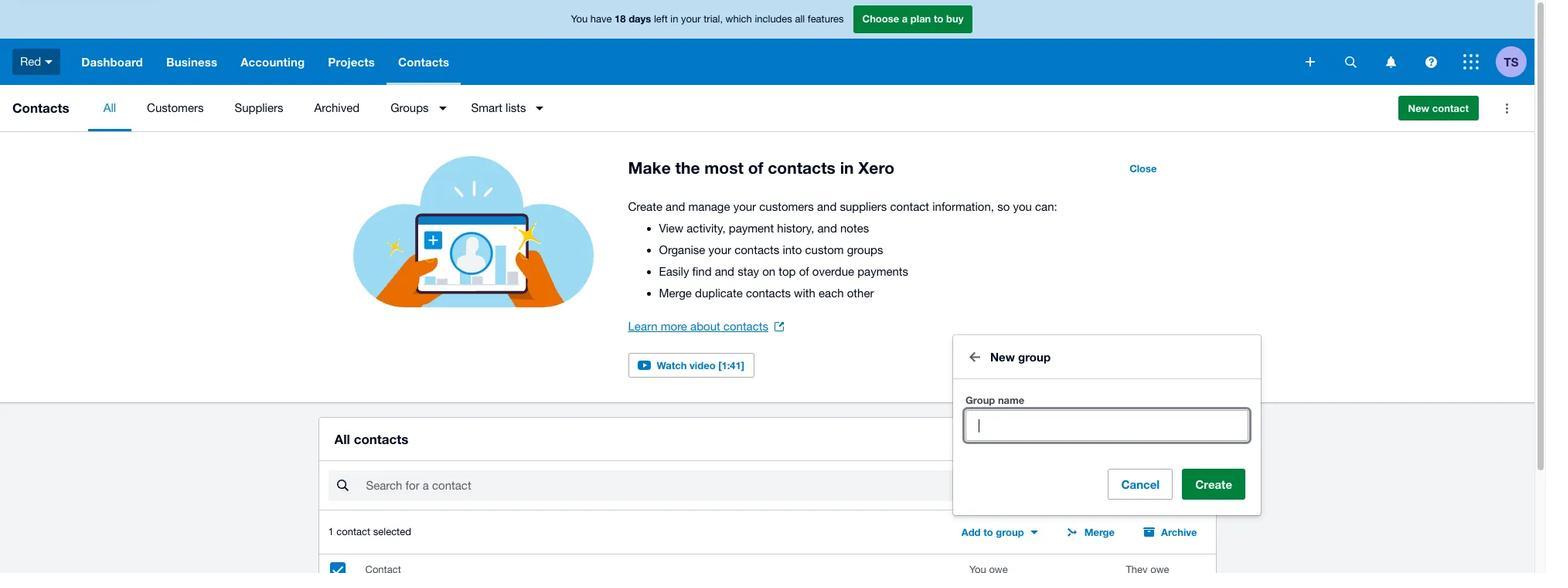 Task type: locate. For each thing, give the bounding box(es) containing it.
easily
[[659, 265, 689, 278]]

payment
[[729, 222, 774, 235]]

create for create and manage your customers and suppliers contact information, so you can:
[[628, 200, 663, 213]]

group containing new group
[[954, 336, 1261, 516]]

new contact
[[1409, 102, 1469, 114]]

choose
[[863, 13, 900, 25]]

your down activity,
[[709, 244, 732, 257]]

organise
[[659, 244, 706, 257]]

all
[[103, 101, 116, 114], [334, 432, 350, 448]]

cancel
[[1122, 478, 1160, 492]]

of right most
[[748, 159, 764, 178]]

1 horizontal spatial of
[[799, 265, 809, 278]]

and
[[666, 200, 685, 213], [817, 200, 837, 213], [818, 222, 837, 235], [715, 265, 735, 278]]

in inside you have 18 days left in your trial, which includes all features
[[671, 13, 679, 25]]

new group
[[991, 350, 1051, 364]]

1 horizontal spatial in
[[840, 159, 854, 178]]

all inside all button
[[103, 101, 116, 114]]

accounting
[[241, 55, 305, 69]]

suppliers
[[840, 200, 887, 213]]

0 horizontal spatial to
[[934, 13, 944, 25]]

merge
[[659, 287, 692, 300], [1085, 527, 1115, 539]]

Search for a contact field
[[365, 472, 1128, 501]]

your left trial,
[[681, 13, 701, 25]]

with
[[794, 287, 816, 300]]

in for contacts
[[840, 159, 854, 178]]

create right the name
[[1196, 478, 1233, 492]]

0 vertical spatial contacts
[[398, 55, 449, 69]]

create button
[[1183, 470, 1246, 501]]

0 vertical spatial new
[[1409, 102, 1430, 114]]

new contact button
[[1399, 96, 1479, 121]]

1 vertical spatial new
[[991, 350, 1015, 364]]

1 horizontal spatial contacts
[[398, 55, 449, 69]]

1 vertical spatial all
[[334, 432, 350, 448]]

each
[[819, 287, 844, 300]]

contacts button
[[387, 39, 461, 85]]

0 vertical spatial to
[[934, 13, 944, 25]]

1 horizontal spatial new
[[1409, 102, 1430, 114]]

1 vertical spatial merge
[[1085, 527, 1115, 539]]

smart lists
[[471, 101, 526, 114]]

contact for new contact
[[1433, 102, 1469, 114]]

0 horizontal spatial contact
[[337, 527, 371, 538]]

of
[[748, 159, 764, 178], [799, 265, 809, 278]]

watch video [1:41]
[[657, 360, 745, 372]]

create inside create button
[[1196, 478, 1233, 492]]

a
[[902, 13, 908, 25]]

0 horizontal spatial merge
[[659, 287, 692, 300]]

0 horizontal spatial create
[[628, 200, 663, 213]]

2 horizontal spatial contact
[[1433, 102, 1469, 114]]

0 horizontal spatial all
[[103, 101, 116, 114]]

banner
[[0, 0, 1535, 85]]

can:
[[1036, 200, 1058, 213]]

0 horizontal spatial contacts
[[12, 100, 69, 116]]

1 horizontal spatial contact
[[890, 200, 930, 213]]

0 horizontal spatial of
[[748, 159, 764, 178]]

your
[[681, 13, 701, 25], [734, 200, 756, 213], [709, 244, 732, 257]]

0 horizontal spatial in
[[671, 13, 679, 25]]

trial,
[[704, 13, 723, 25]]

0 vertical spatial of
[[748, 159, 764, 178]]

features
[[808, 13, 844, 25]]

group
[[966, 395, 996, 407]]

create
[[628, 200, 663, 213], [1196, 478, 1233, 492]]

contact
[[1433, 102, 1469, 114], [890, 200, 930, 213], [337, 527, 371, 538]]

1 horizontal spatial svg image
[[1426, 56, 1437, 68]]

svg image right red
[[45, 60, 53, 64]]

red button
[[0, 39, 70, 85]]

which
[[726, 13, 752, 25]]

merge down cancel button
[[1085, 527, 1115, 539]]

dashboard
[[81, 55, 143, 69]]

group
[[1019, 350, 1051, 364], [996, 527, 1024, 539]]

group right add at bottom right
[[996, 527, 1024, 539]]

contacts
[[398, 55, 449, 69], [12, 100, 69, 116]]

add to group button
[[953, 521, 1048, 545]]

menu
[[88, 85, 1386, 131]]

contact right the 1
[[337, 527, 371, 538]]

add to group
[[962, 527, 1024, 539]]

1 vertical spatial create
[[1196, 478, 1233, 492]]

archived button
[[299, 85, 375, 131]]

0 horizontal spatial your
[[681, 13, 701, 25]]

activity,
[[687, 222, 726, 235]]

name
[[998, 395, 1025, 407]]

group up name
[[1019, 350, 1051, 364]]

customers
[[760, 200, 814, 213]]

2 vertical spatial your
[[709, 244, 732, 257]]

learn more about contacts link
[[628, 316, 784, 338]]

1 horizontal spatial merge
[[1085, 527, 1115, 539]]

0 vertical spatial contact
[[1433, 102, 1469, 114]]

contacts
[[768, 159, 836, 178], [735, 244, 780, 257], [746, 287, 791, 300], [724, 320, 769, 333], [354, 432, 409, 448]]

information,
[[933, 200, 994, 213]]

0 vertical spatial merge
[[659, 287, 692, 300]]

merge inside button
[[1085, 527, 1115, 539]]

group inside popup button
[[996, 527, 1024, 539]]

of right top on the right top of the page
[[799, 265, 809, 278]]

banner containing ts
[[0, 0, 1535, 85]]

archive button
[[1134, 521, 1207, 545]]

new
[[1409, 102, 1430, 114], [991, 350, 1015, 364]]

groups
[[847, 244, 883, 257]]

1 horizontal spatial create
[[1196, 478, 1233, 492]]

svg image
[[1464, 54, 1479, 70], [1345, 56, 1357, 68], [1386, 56, 1396, 68], [1306, 57, 1315, 67]]

to left the buy
[[934, 13, 944, 25]]

watch video [1:41] button
[[628, 353, 755, 378]]

0 horizontal spatial svg image
[[45, 60, 53, 64]]

svg image
[[1426, 56, 1437, 68], [45, 60, 53, 64]]

1 vertical spatial to
[[984, 527, 994, 539]]

1 vertical spatial group
[[996, 527, 1024, 539]]

1 horizontal spatial all
[[334, 432, 350, 448]]

merge for merge
[[1085, 527, 1115, 539]]

business button
[[155, 39, 229, 85]]

new inside button
[[1409, 102, 1430, 114]]

all
[[795, 13, 805, 25]]

find
[[693, 265, 712, 278]]

name button
[[1137, 471, 1207, 502]]

back image
[[960, 342, 991, 373]]

to right add at bottom right
[[984, 527, 994, 539]]

contact left actions menu icon
[[1433, 102, 1469, 114]]

1 vertical spatial contact
[[890, 200, 930, 213]]

in right "left"
[[671, 13, 679, 25]]

group
[[954, 336, 1261, 516]]

to inside banner
[[934, 13, 944, 25]]

all for all
[[103, 101, 116, 114]]

business
[[166, 55, 217, 69]]

and left suppliers
[[817, 200, 837, 213]]

1 horizontal spatial to
[[984, 527, 994, 539]]

1 vertical spatial of
[[799, 265, 809, 278]]

0 horizontal spatial new
[[991, 350, 1015, 364]]

1 vertical spatial in
[[840, 159, 854, 178]]

0 vertical spatial your
[[681, 13, 701, 25]]

2 vertical spatial contact
[[337, 527, 371, 538]]

selected
[[373, 527, 411, 538]]

contacts inside learn more about contacts link
[[724, 320, 769, 333]]

contacts up groups button on the top left of page
[[398, 55, 449, 69]]

18
[[615, 13, 626, 25]]

menu containing all
[[88, 85, 1386, 131]]

0 vertical spatial create
[[628, 200, 663, 213]]

plan
[[911, 13, 931, 25]]

1 contact selected
[[328, 527, 411, 538]]

0 vertical spatial all
[[103, 101, 116, 114]]

2 horizontal spatial your
[[734, 200, 756, 213]]

merge down the easily
[[659, 287, 692, 300]]

1 horizontal spatial your
[[709, 244, 732, 257]]

in
[[671, 13, 679, 25], [840, 159, 854, 178]]

all for all contacts
[[334, 432, 350, 448]]

svg image up new contact
[[1426, 56, 1437, 68]]

1 vertical spatial contacts
[[12, 100, 69, 116]]

merge duplicate contacts with each other
[[659, 287, 874, 300]]

new inside group
[[991, 350, 1015, 364]]

contacts down red popup button
[[12, 100, 69, 116]]

your up payment
[[734, 200, 756, 213]]

customers button
[[132, 85, 219, 131]]

history,
[[777, 222, 815, 235]]

create up view
[[628, 200, 663, 213]]

contact inside button
[[1433, 102, 1469, 114]]

in left xero
[[840, 159, 854, 178]]

contact right suppliers
[[890, 200, 930, 213]]

close button
[[1121, 156, 1167, 181]]

0 vertical spatial in
[[671, 13, 679, 25]]

1 vertical spatial your
[[734, 200, 756, 213]]

merge for merge duplicate contacts with each other
[[659, 287, 692, 300]]



Task type: describe. For each thing, give the bounding box(es) containing it.
contacts inside dropdown button
[[398, 55, 449, 69]]

and up view
[[666, 200, 685, 213]]

custom
[[805, 244, 844, 257]]

your inside you have 18 days left in your trial, which includes all features
[[681, 13, 701, 25]]

choose a plan to buy
[[863, 13, 964, 25]]

on
[[763, 265, 776, 278]]

in for left
[[671, 13, 679, 25]]

projects
[[328, 55, 375, 69]]

left
[[654, 13, 668, 25]]

make
[[628, 159, 671, 178]]

days
[[629, 13, 651, 25]]

all button
[[88, 85, 132, 131]]

ts
[[1505, 55, 1519, 68]]

create and manage your customers and suppliers contact information, so you can:
[[628, 200, 1058, 213]]

video
[[690, 360, 716, 372]]

projects button
[[317, 39, 387, 85]]

stay
[[738, 265, 759, 278]]

suppliers
[[235, 101, 283, 114]]

duplicate
[[695, 287, 743, 300]]

suppliers button
[[219, 85, 299, 131]]

and up duplicate
[[715, 265, 735, 278]]

dashboard link
[[70, 39, 155, 85]]

groups
[[391, 101, 429, 114]]

actions menu image
[[1492, 93, 1523, 124]]

you
[[571, 13, 588, 25]]

group name
[[966, 395, 1025, 407]]

includes
[[755, 13, 793, 25]]

about
[[691, 320, 721, 333]]

accounting button
[[229, 39, 317, 85]]

merge button
[[1057, 521, 1124, 545]]

svg image inside red popup button
[[45, 60, 53, 64]]

smart lists button
[[456, 85, 553, 131]]

you
[[1013, 200, 1032, 213]]

make the most of contacts in xero
[[628, 159, 895, 178]]

watch
[[657, 360, 687, 372]]

add
[[962, 527, 981, 539]]

customers
[[147, 101, 204, 114]]

easily find and stay on top of overdue payments
[[659, 265, 909, 278]]

archive
[[1162, 527, 1198, 539]]

have
[[591, 13, 612, 25]]

overdue
[[813, 265, 855, 278]]

top
[[779, 265, 796, 278]]

archived
[[314, 101, 360, 114]]

ts button
[[1496, 39, 1535, 85]]

create for create
[[1196, 478, 1233, 492]]

other
[[847, 287, 874, 300]]

new for new contact
[[1409, 102, 1430, 114]]

organise your contacts into custom groups
[[659, 244, 883, 257]]

notes
[[841, 222, 869, 235]]

new for new group
[[991, 350, 1015, 364]]

[1:41]
[[719, 360, 745, 372]]

1
[[328, 527, 334, 538]]

learn more about contacts
[[628, 320, 769, 333]]

red
[[20, 55, 41, 68]]

and up custom
[[818, 222, 837, 235]]

view
[[659, 222, 684, 235]]

payments
[[858, 265, 909, 278]]

you have 18 days left in your trial, which includes all features
[[571, 13, 844, 25]]

Group name field
[[967, 412, 1248, 441]]

groups button
[[375, 85, 456, 131]]

buy
[[947, 13, 964, 25]]

xero
[[859, 159, 895, 178]]

manage
[[689, 200, 730, 213]]

to inside popup button
[[984, 527, 994, 539]]

all contacts
[[334, 432, 409, 448]]

view activity, payment history, and notes
[[659, 222, 869, 235]]

smart
[[471, 101, 503, 114]]

into
[[783, 244, 802, 257]]

most
[[705, 159, 744, 178]]

lists
[[506, 101, 526, 114]]

0 vertical spatial group
[[1019, 350, 1051, 364]]

so
[[998, 200, 1010, 213]]

name
[[1162, 480, 1194, 494]]

contact for 1 contact selected
[[337, 527, 371, 538]]

learn
[[628, 320, 658, 333]]

the
[[676, 159, 700, 178]]



Task type: vqa. For each thing, say whether or not it's contained in the screenshot.
have
yes



